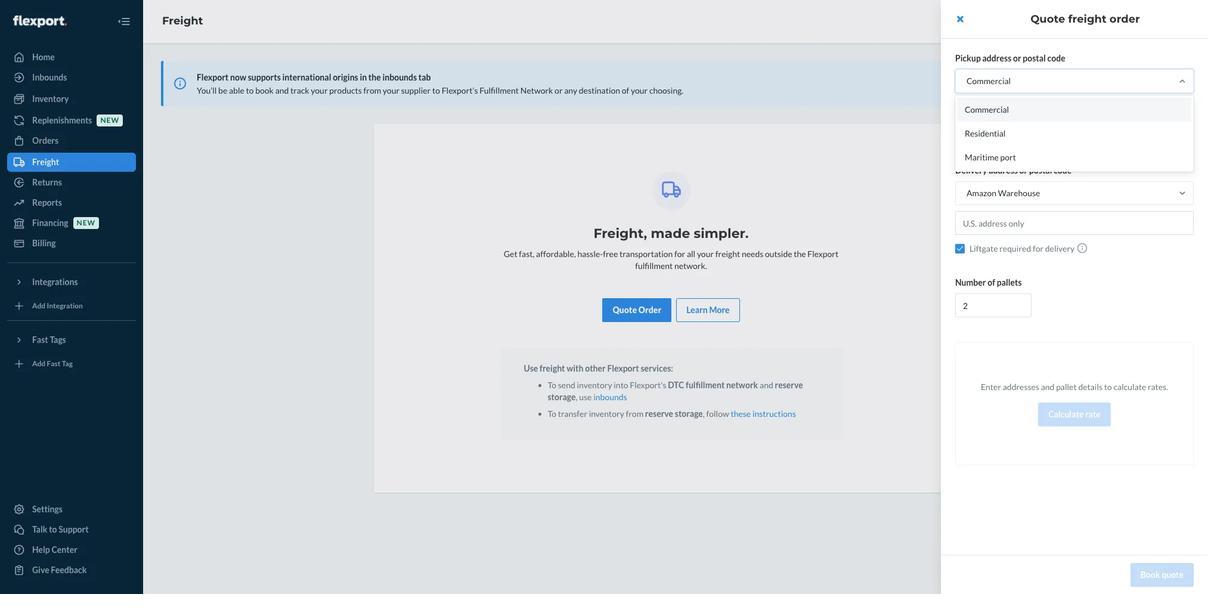 Task type: locate. For each thing, give the bounding box(es) containing it.
port
[[1000, 152, 1016, 162]]

required
[[1000, 131, 1031, 141], [1000, 243, 1031, 253]]

0 vertical spatial address
[[983, 53, 1012, 63]]

rate
[[1085, 409, 1101, 419]]

1 vertical spatial code
[[1054, 165, 1072, 175]]

required up pallets at the top
[[1000, 243, 1031, 253]]

calculate rate
[[1049, 409, 1101, 419]]

postal down quote
[[1023, 53, 1046, 63]]

postal up warehouse
[[1029, 165, 1052, 175]]

required for pickup
[[1000, 131, 1031, 141]]

or
[[1013, 53, 1021, 63], [1020, 165, 1028, 175]]

address
[[983, 53, 1012, 63], [989, 165, 1018, 175]]

code for pickup address or postal code
[[1048, 53, 1066, 63]]

to
[[1104, 382, 1112, 392]]

1 vertical spatial postal
[[1029, 165, 1052, 175]]

0 vertical spatial liftgate
[[970, 131, 998, 141]]

None checkbox
[[955, 132, 965, 141]]

None checkbox
[[955, 244, 965, 253]]

2 for from the top
[[1033, 243, 1044, 253]]

and
[[1041, 382, 1055, 392]]

for for delivery
[[1033, 243, 1044, 253]]

commercial up residential
[[965, 104, 1009, 115]]

2 liftgate from the top
[[970, 243, 998, 253]]

None number field
[[955, 293, 1032, 317]]

0 vertical spatial commercial
[[967, 76, 1011, 86]]

1 vertical spatial liftgate
[[970, 243, 998, 253]]

code
[[1048, 53, 1066, 63], [1054, 165, 1072, 175]]

0 vertical spatial for
[[1033, 131, 1044, 141]]

1 for from the top
[[1033, 131, 1044, 141]]

order
[[1110, 13, 1140, 26]]

postal for delivery address or postal code
[[1029, 165, 1052, 175]]

0 vertical spatial code
[[1048, 53, 1066, 63]]

address right pickup
[[983, 53, 1012, 63]]

required up port
[[1000, 131, 1031, 141]]

for left delivery
[[1033, 243, 1044, 253]]

1 required from the top
[[1000, 131, 1031, 141]]

or right pickup
[[1013, 53, 1021, 63]]

rates.
[[1148, 382, 1168, 392]]

1 liftgate from the top
[[970, 131, 998, 141]]

address for delivery
[[989, 165, 1018, 175]]

commercial down pickup
[[967, 76, 1011, 86]]

maritime port
[[965, 152, 1016, 162]]

code down pickup
[[1054, 165, 1072, 175]]

book quote
[[1141, 570, 1184, 580]]

code down quote
[[1048, 53, 1066, 63]]

number
[[955, 277, 986, 287]]

1 vertical spatial required
[[1000, 243, 1031, 253]]

0 vertical spatial or
[[1013, 53, 1021, 63]]

book
[[1141, 570, 1160, 580]]

or for delivery
[[1020, 165, 1028, 175]]

residential
[[965, 128, 1006, 138]]

postal
[[1023, 53, 1046, 63], [1029, 165, 1052, 175]]

or up warehouse
[[1020, 165, 1028, 175]]

0 vertical spatial postal
[[1023, 53, 1046, 63]]

addresses
[[1003, 382, 1040, 392]]

of
[[988, 277, 995, 287]]

warehouse
[[998, 188, 1040, 198]]

number of pallets
[[955, 277, 1022, 287]]

postal for pickup address or postal code
[[1023, 53, 1046, 63]]

address down port
[[989, 165, 1018, 175]]

liftgate up maritime
[[970, 131, 998, 141]]

quote
[[1031, 13, 1065, 26]]

commercial
[[967, 76, 1011, 86], [965, 104, 1009, 115]]

delivery
[[1045, 243, 1075, 253]]

2 required from the top
[[1000, 243, 1031, 253]]

for left pickup
[[1033, 131, 1044, 141]]

liftgate
[[970, 131, 998, 141], [970, 243, 998, 253]]

for
[[1033, 131, 1044, 141], [1033, 243, 1044, 253]]

address for pickup
[[983, 53, 1012, 63]]

liftgate for liftgate required for pickup
[[970, 131, 998, 141]]

liftgate up number of pallets in the top right of the page
[[970, 243, 998, 253]]

enter
[[981, 382, 1001, 392]]

1 vertical spatial commercial
[[965, 104, 1009, 115]]

maritime
[[965, 152, 999, 162]]

1 vertical spatial for
[[1033, 243, 1044, 253]]

0 vertical spatial required
[[1000, 131, 1031, 141]]

1 vertical spatial address
[[989, 165, 1018, 175]]

1 vertical spatial or
[[1020, 165, 1028, 175]]



Task type: vqa. For each thing, say whether or not it's contained in the screenshot.
"Products" inside Products - All SKUs With Alias Counts button
no



Task type: describe. For each thing, give the bounding box(es) containing it.
delivery address or postal code
[[955, 165, 1072, 175]]

pallets
[[997, 277, 1022, 287]]

amazon
[[967, 188, 997, 198]]

quote freight order
[[1031, 13, 1140, 26]]

liftgate required for delivery
[[970, 243, 1075, 253]]

liftgate for liftgate required for delivery
[[970, 243, 998, 253]]

calculate
[[1114, 382, 1146, 392]]

freight
[[1068, 13, 1107, 26]]

delivery
[[955, 165, 987, 175]]

U.S. address only text field
[[955, 211, 1194, 235]]

pickup
[[955, 53, 981, 63]]

amazon warehouse
[[967, 188, 1040, 198]]

code for delivery address or postal code
[[1054, 165, 1072, 175]]

quote
[[1162, 570, 1184, 580]]

pickup
[[1045, 131, 1070, 141]]

calculate rate button
[[1038, 403, 1111, 426]]

for for pickup
[[1033, 131, 1044, 141]]

enter addresses and pallet details to calculate rates.
[[981, 382, 1168, 392]]

calculate
[[1049, 409, 1084, 419]]

pickup address or postal code
[[955, 53, 1066, 63]]

pallet
[[1056, 382, 1077, 392]]

U.S. address only text field
[[955, 99, 1194, 123]]

close image
[[957, 14, 963, 24]]

book quote button
[[1131, 563, 1194, 587]]

liftgate required for pickup
[[970, 131, 1070, 141]]

details
[[1079, 382, 1103, 392]]

required for delivery
[[1000, 243, 1031, 253]]

or for pickup
[[1013, 53, 1021, 63]]



